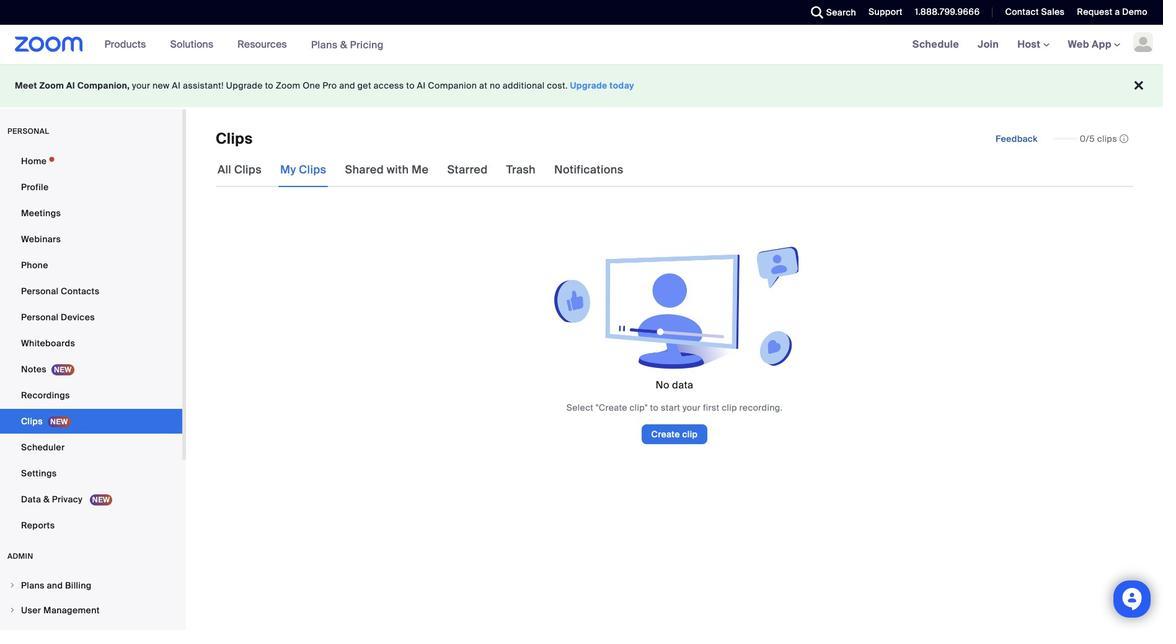 Task type: vqa. For each thing, say whether or not it's contained in the screenshot.
the middle AI
yes



Task type: locate. For each thing, give the bounding box(es) containing it.
clip right the create
[[682, 429, 698, 440]]

web app button
[[1068, 38, 1120, 51]]

all clips tab
[[216, 153, 263, 187]]

1 vertical spatial &
[[43, 494, 50, 505]]

1 vertical spatial clip
[[682, 429, 698, 440]]

no data
[[656, 379, 693, 392]]

reports link
[[0, 513, 182, 538]]

ai right new
[[172, 80, 181, 91]]

products button
[[105, 25, 152, 64]]

starred tab
[[445, 153, 489, 187]]

scheduler link
[[0, 435, 182, 460]]

and
[[339, 80, 355, 91], [47, 580, 63, 591]]

personal menu menu
[[0, 149, 182, 539]]

user management
[[21, 605, 100, 616]]

1 horizontal spatial plans
[[311, 38, 338, 51]]

0/5 clips
[[1080, 133, 1117, 144]]

user management menu item
[[0, 599, 182, 622]]

upgrade today link
[[570, 80, 634, 91]]

your
[[132, 80, 150, 91], [683, 402, 701, 414]]

clips inside clips 'link'
[[21, 416, 43, 427]]

contact
[[1005, 6, 1039, 17]]

zoom
[[39, 80, 64, 91], [276, 80, 300, 91]]

clip inside button
[[682, 429, 698, 440]]

your inside meet zoom ai companion, footer
[[132, 80, 150, 91]]

join link
[[968, 25, 1008, 64]]

and left get
[[339, 80, 355, 91]]

0 vertical spatial personal
[[21, 286, 58, 297]]

personal down phone
[[21, 286, 58, 297]]

0 horizontal spatial your
[[132, 80, 150, 91]]

1 vertical spatial and
[[47, 580, 63, 591]]

web app
[[1068, 38, 1112, 51]]

management
[[43, 605, 100, 616]]

plans & pricing
[[311, 38, 384, 51]]

clips up all clips 'tab' on the top left of the page
[[216, 129, 253, 148]]

whiteboards
[[21, 338, 75, 349]]

0 vertical spatial plans
[[311, 38, 338, 51]]

clips right my on the top left of page
[[299, 162, 326, 177]]

recording.
[[739, 402, 783, 414]]

profile
[[21, 182, 49, 193]]

&
[[340, 38, 347, 51], [43, 494, 50, 505]]

plans up meet zoom ai companion, your new ai assistant! upgrade to zoom one pro and get access to ai companion at no additional cost. upgrade today
[[311, 38, 338, 51]]

schedule link
[[903, 25, 968, 64]]

ai left companion,
[[66, 80, 75, 91]]

meet
[[15, 80, 37, 91]]

a
[[1115, 6, 1120, 17]]

3 ai from the left
[[417, 80, 426, 91]]

2 personal from the top
[[21, 312, 58, 323]]

2 horizontal spatial ai
[[417, 80, 426, 91]]

ai
[[66, 80, 75, 91], [172, 80, 181, 91], [417, 80, 426, 91]]

search button
[[801, 0, 859, 25]]

to down resources dropdown button
[[265, 80, 273, 91]]

personal
[[7, 126, 49, 136]]

1 horizontal spatial &
[[340, 38, 347, 51]]

personal for personal devices
[[21, 312, 58, 323]]

admin
[[7, 552, 33, 562]]

1 personal from the top
[[21, 286, 58, 297]]

upgrade down "product information" navigation
[[226, 80, 263, 91]]

0 horizontal spatial clip
[[682, 429, 698, 440]]

data & privacy
[[21, 494, 85, 505]]

zoom left one
[[276, 80, 300, 91]]

plans inside "product information" navigation
[[311, 38, 338, 51]]

0 horizontal spatial &
[[43, 494, 50, 505]]

cost.
[[547, 80, 568, 91]]

no
[[656, 379, 669, 392]]

notes
[[21, 364, 46, 375]]

ai left companion
[[417, 80, 426, 91]]

to right clip"
[[650, 402, 658, 414]]

0 horizontal spatial ai
[[66, 80, 75, 91]]

"create
[[596, 402, 627, 414]]

clips inside my clips tab
[[299, 162, 326, 177]]

banner
[[0, 25, 1163, 65]]

request a demo link
[[1068, 0, 1163, 25], [1077, 6, 1148, 17]]

profile link
[[0, 175, 182, 200]]

support
[[869, 6, 903, 17]]

& left the pricing
[[340, 38, 347, 51]]

1 vertical spatial your
[[683, 402, 701, 414]]

1 upgrade from the left
[[226, 80, 263, 91]]

contact sales
[[1005, 6, 1065, 17]]

solutions
[[170, 38, 213, 51]]

user
[[21, 605, 41, 616]]

0 horizontal spatial plans
[[21, 580, 45, 591]]

0 vertical spatial and
[[339, 80, 355, 91]]

& for pricing
[[340, 38, 347, 51]]

feedback button
[[986, 129, 1048, 149]]

& inside personal menu menu
[[43, 494, 50, 505]]

clips
[[1097, 133, 1117, 144]]

1 horizontal spatial and
[[339, 80, 355, 91]]

your left first
[[683, 402, 701, 414]]

resources button
[[237, 25, 292, 64]]

0 horizontal spatial to
[[265, 80, 273, 91]]

1 horizontal spatial clip
[[722, 402, 737, 414]]

settings link
[[0, 461, 182, 486]]

1 vertical spatial plans
[[21, 580, 45, 591]]

additional
[[503, 80, 545, 91]]

companion
[[428, 80, 477, 91]]

0 vertical spatial &
[[340, 38, 347, 51]]

upgrade
[[226, 80, 263, 91], [570, 80, 607, 91]]

notes link
[[0, 357, 182, 382]]

shared with me
[[345, 162, 429, 177]]

tabs of clips tab list
[[216, 153, 625, 187]]

select "create clip" to start your first clip recording.
[[566, 402, 783, 414]]

your left new
[[132, 80, 150, 91]]

to
[[265, 80, 273, 91], [406, 80, 415, 91], [650, 402, 658, 414]]

personal up whiteboards
[[21, 312, 58, 323]]

privacy
[[52, 494, 82, 505]]

1 vertical spatial personal
[[21, 312, 58, 323]]

0 horizontal spatial zoom
[[39, 80, 64, 91]]

plans for plans & pricing
[[311, 38, 338, 51]]

clips up scheduler
[[21, 416, 43, 427]]

1 horizontal spatial upgrade
[[570, 80, 607, 91]]

plans for plans and billing
[[21, 580, 45, 591]]

get
[[357, 80, 371, 91]]

join
[[978, 38, 999, 51]]

zoom right meet
[[39, 80, 64, 91]]

create
[[651, 429, 680, 440]]

schedule
[[912, 38, 959, 51]]

1 horizontal spatial ai
[[172, 80, 181, 91]]

& inside "product information" navigation
[[340, 38, 347, 51]]

0 horizontal spatial upgrade
[[226, 80, 263, 91]]

start
[[661, 402, 680, 414]]

plans inside menu item
[[21, 580, 45, 591]]

plans and billing
[[21, 580, 91, 591]]

recordings link
[[0, 383, 182, 408]]

home link
[[0, 149, 182, 174]]

plans right right icon
[[21, 580, 45, 591]]

0 horizontal spatial and
[[47, 580, 63, 591]]

request
[[1077, 6, 1112, 17]]

contact sales link
[[996, 0, 1068, 25], [1005, 6, 1065, 17]]

resources
[[237, 38, 287, 51]]

clip right first
[[722, 402, 737, 414]]

support link
[[859, 0, 906, 25], [869, 6, 903, 17]]

1 horizontal spatial to
[[406, 80, 415, 91]]

right image
[[9, 582, 16, 590]]

clips right the 'all'
[[234, 162, 262, 177]]

2 horizontal spatial to
[[650, 402, 658, 414]]

and left billing
[[47, 580, 63, 591]]

shared with me tab
[[343, 153, 430, 187]]

one
[[303, 80, 320, 91]]

right image
[[9, 607, 16, 614]]

& right data
[[43, 494, 50, 505]]

1 horizontal spatial zoom
[[276, 80, 300, 91]]

clips inside all clips 'tab'
[[234, 162, 262, 177]]

admin menu menu
[[0, 574, 182, 630]]

upgrade right cost. in the top of the page
[[570, 80, 607, 91]]

1 ai from the left
[[66, 80, 75, 91]]

personal
[[21, 286, 58, 297], [21, 312, 58, 323]]

to right access
[[406, 80, 415, 91]]

meetings link
[[0, 201, 182, 226]]

0 vertical spatial your
[[132, 80, 150, 91]]



Task type: describe. For each thing, give the bounding box(es) containing it.
select
[[566, 402, 593, 414]]

home
[[21, 156, 47, 167]]

personal contacts
[[21, 286, 99, 297]]

profile picture image
[[1133, 32, 1153, 52]]

contacts
[[61, 286, 99, 297]]

pro
[[323, 80, 337, 91]]

recordings
[[21, 390, 70, 401]]

plans and billing menu item
[[0, 574, 182, 598]]

personal for personal contacts
[[21, 286, 58, 297]]

solutions button
[[170, 25, 219, 64]]

with
[[387, 162, 409, 177]]

1 horizontal spatial your
[[683, 402, 701, 414]]

phone
[[21, 260, 48, 271]]

today
[[610, 80, 634, 91]]

at
[[479, 80, 487, 91]]

shared
[[345, 162, 384, 177]]

personal devices
[[21, 312, 95, 323]]

meetings
[[21, 208, 61, 219]]

reports
[[21, 520, 55, 531]]

2 upgrade from the left
[[570, 80, 607, 91]]

app
[[1092, 38, 1112, 51]]

personal devices link
[[0, 305, 182, 330]]

zoom logo image
[[15, 37, 83, 52]]

whiteboards link
[[0, 331, 182, 356]]

host
[[1017, 38, 1043, 51]]

my
[[280, 162, 296, 177]]

webinars
[[21, 234, 61, 245]]

0/5
[[1080, 133, 1095, 144]]

sales
[[1041, 6, 1065, 17]]

data
[[21, 494, 41, 505]]

clip"
[[630, 402, 648, 414]]

0 vertical spatial clip
[[722, 402, 737, 414]]

personal contacts link
[[0, 279, 182, 304]]

data
[[672, 379, 693, 392]]

and inside plans and billing menu item
[[47, 580, 63, 591]]

request a demo
[[1077, 6, 1148, 17]]

host button
[[1017, 38, 1049, 51]]

companion,
[[77, 80, 130, 91]]

trash tab
[[504, 153, 537, 187]]

data & privacy link
[[0, 487, 182, 512]]

my clips
[[280, 162, 326, 177]]

clips link
[[0, 409, 182, 434]]

feedback
[[996, 133, 1038, 144]]

access
[[374, 80, 404, 91]]

pricing
[[350, 38, 384, 51]]

scheduler
[[21, 442, 65, 453]]

2 zoom from the left
[[276, 80, 300, 91]]

notifications
[[554, 162, 623, 177]]

0/5 clips application
[[1053, 133, 1128, 145]]

create clip button
[[641, 425, 708, 444]]

banner containing products
[[0, 25, 1163, 65]]

product information navigation
[[95, 25, 393, 65]]

1 zoom from the left
[[39, 80, 64, 91]]

my clips tab
[[278, 153, 328, 187]]

& for privacy
[[43, 494, 50, 505]]

starred
[[447, 162, 488, 177]]

meetings navigation
[[903, 25, 1163, 65]]

me
[[412, 162, 429, 177]]

devices
[[61, 312, 95, 323]]

webinars link
[[0, 227, 182, 252]]

1.888.799.9666
[[915, 6, 980, 17]]

products
[[105, 38, 146, 51]]

web
[[1068, 38, 1089, 51]]

create clip
[[651, 429, 698, 440]]

all
[[218, 162, 231, 177]]

meet zoom ai companion, footer
[[0, 64, 1163, 107]]

trash
[[506, 162, 536, 177]]

phone link
[[0, 253, 182, 278]]

new
[[153, 80, 170, 91]]

2 ai from the left
[[172, 80, 181, 91]]

all clips
[[218, 162, 262, 177]]

assistant!
[[183, 80, 224, 91]]

no
[[490, 80, 500, 91]]

and inside meet zoom ai companion, footer
[[339, 80, 355, 91]]

meet zoom ai companion, your new ai assistant! upgrade to zoom one pro and get access to ai companion at no additional cost. upgrade today
[[15, 80, 634, 91]]



